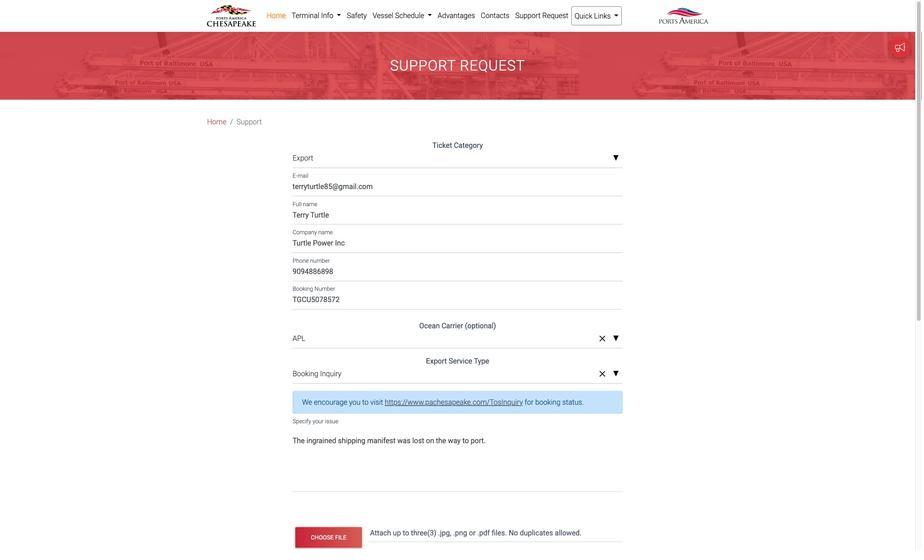 Task type: locate. For each thing, give the bounding box(es) containing it.
export left service
[[426, 357, 447, 365]]

e-mail
[[293, 172, 308, 179]]

choose file
[[311, 534, 347, 541]]

export service type
[[426, 357, 489, 365]]

booking inquiry
[[293, 370, 342, 378]]

https://www.pachesapeake.com/tosinquiry
[[385, 398, 523, 407]]

company
[[293, 229, 317, 236]]

we encourage you to visit https://www.pachesapeake.com/tosinquiry for booking status.
[[302, 398, 584, 407]]

1 booking from the top
[[293, 286, 313, 292]]

1 vertical spatial booking
[[293, 370, 318, 378]]

support request
[[515, 11, 569, 20], [390, 57, 525, 74]]

0 vertical spatial home
[[267, 11, 286, 20]]

vessel schedule
[[373, 11, 426, 20]]

1 vertical spatial name
[[318, 229, 333, 236]]

name
[[303, 201, 317, 207], [318, 229, 333, 236]]

1 vertical spatial request
[[460, 57, 525, 74]]

vessel
[[373, 11, 393, 20]]

home for rightmost the home link
[[267, 11, 286, 20]]

2 vertical spatial ▼
[[613, 370, 619, 378]]

support
[[515, 11, 541, 20], [390, 57, 456, 74], [237, 118, 262, 126]]

1 horizontal spatial export
[[426, 357, 447, 365]]

export for export service type
[[426, 357, 447, 365]]

export
[[293, 154, 313, 162], [426, 357, 447, 365]]

2 ✕ from the top
[[599, 369, 606, 379]]

name right company
[[318, 229, 333, 236]]

0 vertical spatial name
[[303, 201, 317, 207]]

1 vertical spatial export
[[426, 357, 447, 365]]

▼
[[613, 154, 619, 162], [613, 335, 619, 342], [613, 370, 619, 378]]

booking
[[293, 286, 313, 292], [293, 370, 318, 378]]

1 horizontal spatial home
[[267, 11, 286, 20]]

0 horizontal spatial export
[[293, 154, 313, 162]]

3 ▼ from the top
[[613, 370, 619, 378]]

support request link
[[513, 6, 571, 24]]

1 vertical spatial ▼
[[613, 335, 619, 342]]

ocean
[[419, 322, 440, 330]]

▼ for booking inquiry
[[613, 370, 619, 378]]

terminal
[[292, 11, 319, 20]]

0 horizontal spatial home
[[207, 118, 227, 126]]

2 ▼ from the top
[[613, 335, 619, 342]]

home
[[267, 11, 286, 20], [207, 118, 227, 126]]

schedule
[[395, 11, 424, 20]]

booking
[[535, 398, 561, 407]]

1 ▼ from the top
[[613, 154, 619, 162]]

you
[[349, 398, 361, 407]]

home link
[[264, 6, 289, 24], [207, 116, 227, 127]]

0 vertical spatial booking
[[293, 286, 313, 292]]

encourage
[[314, 398, 347, 407]]

0 vertical spatial export
[[293, 154, 313, 162]]

0 horizontal spatial home link
[[207, 116, 227, 127]]

inquiry
[[320, 370, 342, 378]]

2 booking from the top
[[293, 370, 318, 378]]

0 vertical spatial support request
[[515, 11, 569, 20]]

number
[[310, 257, 330, 264]]

your
[[313, 418, 324, 425]]

booking for booking inquiry
[[293, 370, 318, 378]]

0 vertical spatial home link
[[264, 6, 289, 24]]

0 vertical spatial ▼
[[613, 154, 619, 162]]

booking left inquiry in the bottom of the page
[[293, 370, 318, 378]]

1 horizontal spatial support
[[390, 57, 456, 74]]

0 vertical spatial ✕
[[599, 334, 606, 344]]

terminal info link
[[289, 6, 344, 24]]

1 horizontal spatial name
[[318, 229, 333, 236]]

phone
[[293, 257, 309, 264]]

0 vertical spatial support
[[515, 11, 541, 20]]

▼ for apl
[[613, 335, 619, 342]]

full
[[293, 201, 302, 207]]

name right full
[[303, 201, 317, 207]]

category
[[454, 141, 483, 150]]

export up mail
[[293, 154, 313, 162]]

booking left number
[[293, 286, 313, 292]]

info
[[321, 11, 334, 20]]

Attach up to three(3) .jpg, .png or .pdf files. No duplicates allowed. text field
[[369, 524, 625, 542]]

2 horizontal spatial support
[[515, 11, 541, 20]]

1 vertical spatial home link
[[207, 116, 227, 127]]

name for full name
[[303, 201, 317, 207]]

https://www.pachesapeake.com/tosinquiry link
[[385, 398, 523, 407]]

E-mail email field
[[293, 179, 623, 196]]

request
[[542, 11, 569, 20], [460, 57, 525, 74]]

0 horizontal spatial support
[[237, 118, 262, 126]]

1 vertical spatial ✕
[[599, 369, 606, 379]]

Full name text field
[[293, 207, 623, 225]]

Specify your issue text field
[[293, 424, 623, 492]]

1 vertical spatial support
[[390, 57, 456, 74]]

1 horizontal spatial request
[[542, 11, 569, 20]]

1 ✕ from the top
[[599, 334, 606, 344]]

advantages link
[[435, 6, 478, 24]]

company name
[[293, 229, 333, 236]]

1 vertical spatial home
[[207, 118, 227, 126]]

✕
[[599, 334, 606, 344], [599, 369, 606, 379]]

0 horizontal spatial name
[[303, 201, 317, 207]]



Task type: vqa. For each thing, say whether or not it's contained in the screenshot.
We
yes



Task type: describe. For each thing, give the bounding box(es) containing it.
advantages
[[438, 11, 475, 20]]

file
[[335, 534, 347, 541]]

for
[[525, 398, 534, 407]]

Phone number text field
[[293, 264, 623, 281]]

quick links link
[[571, 6, 622, 25]]

issue
[[325, 418, 338, 425]]

Company name text field
[[293, 235, 623, 253]]

we
[[302, 398, 312, 407]]

quick links
[[575, 12, 613, 20]]

ticket
[[433, 141, 452, 150]]

vessel schedule link
[[370, 6, 435, 24]]

choose
[[311, 534, 334, 541]]

e-
[[293, 172, 298, 179]]

booking number
[[293, 286, 335, 292]]

status.
[[562, 398, 584, 407]]

✕ for apl
[[599, 334, 606, 344]]

0 vertical spatial request
[[542, 11, 569, 20]]

✕ for booking inquiry
[[599, 369, 606, 379]]

(optional)
[[465, 322, 496, 330]]

Booking Number text field
[[293, 292, 623, 310]]

safety
[[347, 11, 367, 20]]

name for company name
[[318, 229, 333, 236]]

to
[[362, 398, 369, 407]]

safety link
[[344, 6, 370, 24]]

service
[[449, 357, 472, 365]]

2 vertical spatial support
[[237, 118, 262, 126]]

full name
[[293, 201, 317, 207]]

carrier
[[442, 322, 463, 330]]

0 horizontal spatial request
[[460, 57, 525, 74]]

number
[[315, 286, 335, 292]]

mail
[[298, 172, 308, 179]]

booking for booking number
[[293, 286, 313, 292]]

apl
[[293, 334, 305, 343]]

visit
[[370, 398, 383, 407]]

ticket category
[[433, 141, 483, 150]]

export for export
[[293, 154, 313, 162]]

1 vertical spatial support request
[[390, 57, 525, 74]]

phone number
[[293, 257, 330, 264]]

1 horizontal spatial home link
[[264, 6, 289, 24]]

type
[[474, 357, 489, 365]]

contacts
[[481, 11, 510, 20]]

specify
[[293, 418, 311, 425]]

ocean carrier (optional)
[[419, 322, 496, 330]]

quick
[[575, 12, 593, 20]]

links
[[594, 12, 611, 20]]

contacts link
[[478, 6, 513, 24]]

specify your issue
[[293, 418, 338, 425]]

terminal info
[[292, 11, 335, 20]]

home for leftmost the home link
[[207, 118, 227, 126]]



